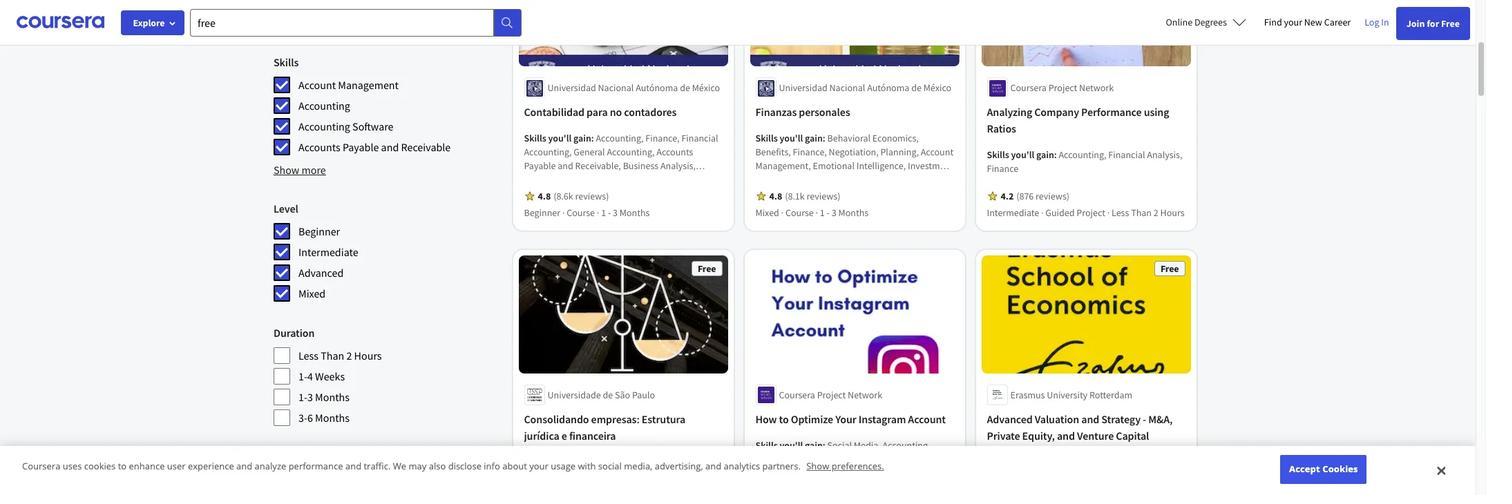 Task type: vqa. For each thing, say whether or not it's contained in the screenshot.
the Join for Free
yes



Task type: describe. For each thing, give the bounding box(es) containing it.
planning, inside the accounting, finance, financial accounting, general accounting, accounts payable and receivable, business analysis, financial analysis, operational analysis, planning, account management
[[525, 188, 563, 200]]

online
[[1166, 16, 1193, 28]]

contabilidad
[[525, 105, 585, 119]]

(876
[[1017, 190, 1035, 203]]

operations
[[904, 174, 949, 186]]

e
[[562, 429, 568, 443]]

usage
[[551, 461, 576, 473]]

gain for finanzas personales
[[806, 132, 823, 145]]

skills you'll gain : social media, accounting
[[756, 439, 929, 452]]

reviews) for company
[[1036, 190, 1070, 203]]

accounting, financial analysis, finance
[[988, 149, 1183, 175]]

duration group
[[274, 325, 500, 427]]

duration
[[274, 326, 315, 340]]

business inside the accounting, finance, financial accounting, general accounting, accounts payable and receivable, business analysis, financial analysis, operational analysis, planning, account management
[[624, 160, 659, 172]]

degrees
[[1195, 16, 1227, 28]]

months right the 6
[[315, 411, 350, 425]]

: for contabilidad para no contadores
[[592, 132, 595, 145]]

investment
[[908, 160, 954, 172]]

find your new career
[[1265, 16, 1351, 28]]

contadores
[[625, 105, 677, 119]]

negotiation,
[[829, 146, 879, 159]]

1 · from the left
[[563, 207, 565, 219]]

gain for analyzing company performance using ratios
[[1037, 149, 1055, 161]]

media,
[[624, 461, 653, 473]]

6 · from the left
[[1108, 207, 1111, 219]]

3 inside duration group
[[308, 391, 313, 404]]

accept cookies
[[1290, 463, 1359, 476]]

advertising,
[[655, 461, 703, 473]]

instagram
[[859, 413, 907, 426]]

para
[[587, 105, 608, 119]]

payable inside the accounting, finance, financial accounting, general accounting, accounts payable and receivable, business analysis, financial analysis, operational analysis, planning, account management
[[525, 160, 556, 172]]

traffic.
[[364, 461, 391, 473]]

advanced valuation and strategy - m&a, private equity, and venture capital
[[988, 413, 1173, 443]]

beginner · course · 1 - 3 months
[[525, 207, 650, 219]]

0 vertical spatial to
[[780, 413, 789, 426]]

show more
[[274, 163, 326, 177]]

- for personales
[[827, 207, 830, 219]]

3-6 months
[[299, 411, 350, 425]]

accounting for accounting
[[299, 99, 350, 113]]

emotional
[[814, 160, 855, 172]]

erasmus
[[1011, 389, 1046, 401]]

business up leadership
[[671, 456, 707, 469]]

you'll for analyzing company performance using ratios
[[1012, 149, 1035, 161]]

receivable
[[401, 140, 451, 154]]

finance, inside behavioral economics, benefits, finance, negotiation, planning, account management, emotional intelligence, investment management, strategy, strategy and operations
[[793, 146, 828, 159]]

accounting, down contabilidad para no contadores link
[[596, 132, 644, 145]]

skills you'll gain : for consolidando
[[525, 456, 596, 469]]

skills for consolidando empresas: estrutura jurídica e financeira
[[525, 456, 547, 469]]

universidad nacional autónoma de méxico for personales
[[780, 82, 952, 94]]

gain for contabilidad para no contadores
[[574, 132, 592, 145]]

account inside behavioral economics, benefits, finance, negotiation, planning, account management, emotional intelligence, investment management, strategy, strategy and operations
[[921, 146, 954, 159]]

capital
[[1117, 429, 1150, 443]]

4.2 (876 reviews)
[[1001, 190, 1070, 203]]

info
[[484, 461, 500, 473]]

skills inside group
[[274, 55, 299, 69]]

learning product
[[274, 451, 354, 464]]

autónoma for contabilidad para no contadores
[[636, 82, 679, 94]]

months down "operational"
[[620, 207, 650, 219]]

advanced for advanced valuation and strategy - m&a, private equity, and venture capital
[[988, 413, 1033, 426]]

empresas:
[[592, 413, 640, 426]]

intermediate · guided project · less than 2 hours
[[988, 207, 1185, 219]]

gain for consolidando empresas: estrutura jurídica e financeira
[[574, 456, 592, 469]]

network for optimize
[[848, 389, 883, 401]]

your
[[836, 413, 857, 426]]

we
[[393, 461, 406, 473]]

operational
[[601, 174, 649, 186]]

analysis, down contadores on the left of page
[[661, 160, 696, 172]]

no
[[610, 105, 623, 119]]

universidade
[[548, 389, 601, 401]]

using
[[1145, 105, 1170, 119]]

with
[[578, 461, 596, 473]]

0 horizontal spatial your
[[530, 461, 549, 473]]

1 for para
[[602, 207, 607, 219]]

1 vertical spatial project
[[1077, 207, 1106, 219]]

receivable,
[[576, 160, 622, 172]]

intelligence,
[[857, 160, 907, 172]]

1 horizontal spatial less
[[1112, 207, 1130, 219]]

accept
[[1290, 463, 1321, 476]]

join for free link
[[1397, 7, 1471, 40]]

skills you'll gain : for finanzas
[[756, 132, 828, 145]]

show more button
[[274, 162, 326, 178]]

accounting, down the contabilidad
[[525, 146, 572, 159]]

behavioral
[[828, 132, 871, 145]]

: for finanzas personales
[[823, 132, 826, 145]]

management inside the accounting, finance, financial accounting, general accounting, accounts payable and receivable, business analysis, financial analysis, operational analysis, planning, account management
[[600, 188, 653, 200]]

leadership
[[651, 470, 696, 482]]

months down strategy,
[[839, 207, 869, 219]]

4
[[308, 370, 313, 384]]

1- for 4
[[299, 370, 308, 384]]

2 vertical spatial coursera
[[22, 461, 60, 473]]

management, down benefits,
[[756, 160, 812, 172]]

analyzing company performance using ratios link
[[988, 104, 1186, 137]]

disclose
[[448, 461, 482, 473]]

analyzing
[[988, 105, 1033, 119]]

3 for personales
[[832, 207, 837, 219]]

log
[[1365, 16, 1380, 28]]

m&a,
[[1149, 413, 1173, 426]]

accounting software
[[299, 120, 394, 133]]

payable inside skills group
[[343, 140, 379, 154]]

log in
[[1365, 16, 1390, 28]]

economics,
[[873, 132, 919, 145]]

accounts inside the accounting, finance, financial accounting, general accounting, accounts payable and receivable, business analysis, financial analysis, operational analysis, planning, account management
[[657, 146, 694, 159]]

coursera project network for optimize
[[780, 389, 883, 401]]

product
[[317, 451, 354, 464]]

analyze
[[255, 461, 286, 473]]

advanced for advanced
[[299, 266, 344, 280]]

4.8 (8.6k reviews)
[[538, 190, 610, 203]]

intermediate for intermediate
[[299, 245, 358, 259]]

accept cookies button
[[1281, 456, 1367, 485]]

level group
[[274, 200, 500, 303]]

new
[[1305, 16, 1323, 28]]

0 vertical spatial your
[[1284, 16, 1303, 28]]

performance
[[1082, 105, 1143, 119]]

project for analyzing company performance using ratios
[[1049, 82, 1078, 94]]

and inside the accounting, finance, financial accounting, general accounting, accounts payable and receivable, business analysis, financial analysis, operational analysis, planning, account management
[[558, 160, 574, 172]]

skills for analyzing company performance using ratios
[[988, 149, 1010, 161]]

you'll for contabilidad para no contadores
[[549, 132, 572, 145]]

learning
[[274, 451, 315, 464]]

find
[[1265, 16, 1283, 28]]

skills you'll gain : for analyzing
[[988, 149, 1060, 161]]

universidad nacional autónoma de méxico for para
[[548, 82, 721, 94]]

skills up partners.
[[756, 439, 778, 452]]

and left analyze
[[236, 461, 252, 473]]

analysis, inside accounting, financial analysis, finance
[[1148, 149, 1183, 161]]

3 · from the left
[[782, 207, 784, 219]]

course for finanzas
[[786, 207, 814, 219]]

1-4 weeks
[[299, 370, 345, 384]]

beginner for beginner
[[299, 225, 340, 238]]

management, up mergers
[[558, 470, 613, 482]]

consolidando empresas: estrutura jurídica e financeira link
[[525, 411, 723, 444]]

management inside skills group
[[338, 78, 399, 92]]

more
[[302, 163, 326, 177]]

online degrees
[[1166, 16, 1227, 28]]

skills for finanzas personales
[[756, 132, 778, 145]]

méxico for contabilidad para no contadores
[[693, 82, 721, 94]]

project for how to optimize your instagram account
[[818, 389, 847, 401]]

behavioral economics, benefits, finance, negotiation, planning, account management, emotional intelligence, investment management, strategy, strategy and operations
[[756, 132, 954, 186]]

intermediate for intermediate · guided project · less than 2 hours
[[988, 207, 1040, 219]]

level
[[274, 202, 298, 216]]

and up venture
[[1082, 413, 1100, 426]]

also
[[429, 461, 446, 473]]

4.8 (8.1k reviews)
[[770, 190, 841, 203]]

than inside duration group
[[321, 349, 344, 363]]

how
[[756, 413, 778, 426]]

mergers
[[582, 484, 614, 496]]

analyzing company performance using ratios
[[988, 105, 1170, 136]]

coursera for to
[[780, 389, 816, 401]]

and inside skills group
[[381, 140, 399, 154]]

coursera image
[[17, 11, 104, 33]]

cookies
[[84, 461, 116, 473]]

4.8 for finanzas
[[770, 190, 783, 203]]

finanzas
[[756, 105, 797, 119]]

show preferences. link
[[807, 461, 884, 473]]

finance
[[988, 163, 1019, 175]]

valuation
[[1035, 413, 1080, 426]]

accounting, finance, financial accounting, general accounting, accounts payable and receivable, business analysis, financial analysis, operational analysis, planning, account management
[[525, 132, 719, 200]]

free inside join for free link
[[1442, 17, 1460, 30]]



Task type: locate. For each thing, give the bounding box(es) containing it.
how to optimize your instagram account link
[[756, 411, 954, 428]]

skills you'll gain : up the finance
[[988, 149, 1060, 161]]

- left m&a,
[[1144, 413, 1147, 426]]

account inside skills group
[[299, 78, 336, 92]]

reviews) down strategy,
[[807, 190, 841, 203]]

accounting, down 'analyzing company performance using ratios' link
[[1060, 149, 1107, 161]]

social
[[598, 461, 622, 473]]

coursera uses cookies to enhance user experience and analyze performance and traffic. we may also disclose info about your usage with social media, advertising, and analytics partners. show preferences.
[[22, 461, 884, 473]]

planning, down economics,
[[881, 146, 920, 159]]

2 1 from the left
[[821, 207, 825, 219]]

hours inside duration group
[[354, 349, 382, 363]]

and
[[381, 140, 399, 154], [558, 160, 574, 172], [886, 174, 902, 186], [1082, 413, 1100, 426], [1058, 429, 1076, 443], [236, 461, 252, 473], [346, 461, 362, 473], [706, 461, 722, 473], [698, 470, 713, 482]]

3-
[[299, 411, 308, 425]]

1 vertical spatial than
[[321, 349, 344, 363]]

2 4.8 from the left
[[770, 190, 783, 203]]

accounting,
[[596, 132, 644, 145], [525, 146, 572, 159], [607, 146, 655, 159], [1060, 149, 1107, 161]]

0 vertical spatial coursera project network
[[1011, 82, 1115, 94]]

1-
[[299, 370, 308, 384], [299, 391, 308, 404]]

autónoma up contadores on the left of page
[[636, 82, 679, 94]]

skills you'll gain : up process
[[525, 456, 596, 469]]

analysis, up 4.8 (8.6k reviews)
[[563, 174, 599, 186]]

beginner inside level group
[[299, 225, 340, 238]]

accounts payable and receivable
[[299, 140, 451, 154]]

2 inside duration group
[[347, 349, 352, 363]]

1 horizontal spatial 2
[[1154, 207, 1159, 219]]

analysis, down the using
[[1148, 149, 1183, 161]]

0 vertical spatial show
[[274, 163, 300, 177]]

1 vertical spatial payable
[[525, 160, 556, 172]]

coursera up optimize
[[780, 389, 816, 401]]

advanced inside level group
[[299, 266, 344, 280]]

1 horizontal spatial accounts
[[657, 146, 694, 159]]

autónoma for finanzas personales
[[868, 82, 910, 94]]

0 horizontal spatial de
[[603, 389, 614, 401]]

intermediate inside level group
[[299, 245, 358, 259]]

são
[[615, 389, 631, 401]]

2 horizontal spatial financial
[[1109, 149, 1146, 161]]

explore button
[[121, 10, 185, 35]]

0 horizontal spatial 3
[[308, 391, 313, 404]]

1 horizontal spatial coursera
[[780, 389, 816, 401]]

1- up 3-
[[299, 391, 308, 404]]

1 vertical spatial show
[[807, 461, 830, 473]]

0 horizontal spatial to
[[118, 461, 127, 473]]

2 horizontal spatial reviews)
[[1036, 190, 1070, 203]]

finance, down contadores on the left of page
[[646, 132, 680, 145]]

2 course from the left
[[786, 207, 814, 219]]

1 méxico from the left
[[693, 82, 721, 94]]

0 horizontal spatial méxico
[[693, 82, 721, 94]]

management,
[[756, 160, 812, 172], [756, 174, 812, 186], [558, 470, 613, 482], [525, 484, 580, 496]]

skills you'll gain : for contabilidad
[[525, 132, 596, 145]]

1 horizontal spatial autónoma
[[868, 82, 910, 94]]

mixed up the duration
[[299, 287, 326, 301]]

2 horizontal spatial coursera
[[1011, 82, 1047, 94]]

de left são
[[603, 389, 614, 401]]

1 horizontal spatial hours
[[1161, 207, 1185, 219]]

account right "instagram"
[[909, 413, 947, 426]]

2 vertical spatial project
[[818, 389, 847, 401]]

None search field
[[190, 9, 522, 36]]

advanced up the duration
[[299, 266, 344, 280]]

1 vertical spatial beginner
[[299, 225, 340, 238]]

and left traffic.
[[346, 461, 362, 473]]

accounts inside skills group
[[299, 140, 341, 154]]

to
[[780, 413, 789, 426], [118, 461, 127, 473]]

0 vertical spatial financial
[[682, 132, 719, 145]]

planning, inside behavioral economics, benefits, finance, negotiation, planning, account management, emotional intelligence, investment management, strategy, strategy and operations
[[881, 146, 920, 159]]

1 vertical spatial planning,
[[525, 188, 563, 200]]

1 vertical spatial mixed
[[299, 287, 326, 301]]

nacional for para
[[599, 82, 634, 94]]

1 horizontal spatial show
[[807, 461, 830, 473]]

0 vertical spatial payable
[[343, 140, 379, 154]]

1 horizontal spatial universidad
[[780, 82, 828, 94]]

finance, inside the accounting, finance, financial accounting, general accounting, accounts payable and receivable, business analysis, financial analysis, operational analysis, planning, account management
[[646, 132, 680, 145]]

learning product group
[[274, 449, 500, 496]]

finance, up emotional
[[793, 146, 828, 159]]

payable up (8.6k
[[525, 160, 556, 172]]

What do you want to learn? text field
[[190, 9, 494, 36]]

about
[[503, 461, 527, 473]]

advanced inside the advanced valuation and strategy - m&a, private equity, and venture capital
[[988, 413, 1033, 426]]

3 for para
[[613, 207, 618, 219]]

4 · from the left
[[816, 207, 819, 219]]

2 horizontal spatial free
[[1442, 17, 1460, 30]]

1 reviews) from the left
[[576, 190, 610, 203]]

and left analytics
[[706, 461, 722, 473]]

your right about on the left bottom
[[530, 461, 549, 473]]

account up accounting software
[[299, 78, 336, 92]]

coursera project network for performance
[[1011, 82, 1115, 94]]

universidad
[[548, 82, 597, 94], [780, 82, 828, 94]]

strategy up capital
[[1102, 413, 1141, 426]]

0 vertical spatial accounting
[[299, 99, 350, 113]]

1
[[602, 207, 607, 219], [821, 207, 825, 219]]

1 universidad from the left
[[548, 82, 597, 94]]

your
[[1284, 16, 1303, 28], [530, 461, 549, 473]]

2 vertical spatial finance,
[[615, 470, 649, 482]]

financial inside accounting, financial analysis, finance
[[1109, 149, 1146, 161]]

accounting for accounting software
[[299, 120, 350, 133]]

payable down "software"
[[343, 140, 379, 154]]

estrutura
[[642, 413, 686, 426]]

mixed for mixed
[[299, 287, 326, 301]]

2 vertical spatial financial
[[525, 174, 561, 186]]

in
[[1382, 16, 1390, 28]]

contabilidad para no contadores link
[[525, 104, 723, 121]]

6
[[308, 411, 313, 425]]

1 horizontal spatial advanced
[[988, 413, 1033, 426]]

project up company
[[1049, 82, 1078, 94]]

2 vertical spatial accounting
[[883, 439, 929, 452]]

strategy inside behavioral economics, benefits, finance, negotiation, planning, account management, emotional intelligence, investment management, strategy, strategy and operations
[[851, 174, 884, 186]]

account up beginner · course · 1 - 3 months at the left
[[565, 188, 598, 200]]

advanced up private
[[988, 413, 1033, 426]]

1 horizontal spatial beginner
[[525, 207, 561, 219]]

: for analyzing company performance using ratios
[[1055, 149, 1058, 161]]

0 vertical spatial beginner
[[525, 207, 561, 219]]

2 universidad nacional autónoma de méxico from the left
[[780, 82, 952, 94]]

reviews) for personales
[[807, 190, 841, 203]]

may
[[409, 461, 427, 473]]

strategy
[[851, 174, 884, 186], [1102, 413, 1141, 426]]

months down weeks at the left of page
[[315, 391, 350, 404]]

2 méxico from the left
[[924, 82, 952, 94]]

partners.
[[763, 461, 801, 473]]

1 horizontal spatial 4.8
[[770, 190, 783, 203]]

guided
[[1046, 207, 1075, 219]]

mixed for mixed · course · 1 - 3 months
[[756, 207, 780, 219]]

and up (8.6k
[[558, 160, 574, 172]]

accounting up more at top
[[299, 120, 350, 133]]

consolidando
[[525, 413, 590, 426]]

de for finanzas personales
[[912, 82, 922, 94]]

you'll up process
[[549, 456, 572, 469]]

than
[[1132, 207, 1153, 219], [321, 349, 344, 363]]

1 horizontal spatial financial
[[682, 132, 719, 145]]

0 vertical spatial planning,
[[881, 146, 920, 159]]

0 horizontal spatial 4.8
[[538, 190, 551, 203]]

venture
[[1078, 429, 1115, 443]]

1 horizontal spatial your
[[1284, 16, 1303, 28]]

1 horizontal spatial intermediate
[[988, 207, 1040, 219]]

0 horizontal spatial management
[[338, 78, 399, 92]]

beginner down more at top
[[299, 225, 340, 238]]

0 horizontal spatial strategy
[[851, 174, 884, 186]]

autónoma
[[636, 82, 679, 94], [868, 82, 910, 94]]

- for para
[[608, 207, 611, 219]]

skills
[[274, 55, 299, 69], [525, 132, 547, 145], [756, 132, 778, 145], [988, 149, 1010, 161], [756, 439, 778, 452], [525, 456, 547, 469]]

universidad up the contabilidad
[[548, 82, 597, 94]]

account up investment
[[921, 146, 954, 159]]

and right leadership
[[698, 470, 713, 482]]

(8.1k
[[786, 190, 805, 203]]

1 1 from the left
[[602, 207, 607, 219]]

course down (8.1k
[[786, 207, 814, 219]]

coursera project network
[[1011, 82, 1115, 94], [780, 389, 883, 401]]

how to optimize your instagram account
[[756, 413, 947, 426]]

experience
[[188, 461, 234, 473]]

1 vertical spatial hours
[[354, 349, 382, 363]]

and down "intelligence,"
[[886, 174, 902, 186]]

autónoma up finanzas personales link
[[868, 82, 910, 94]]

you'll for consolidando empresas: estrutura jurídica e financeira
[[549, 456, 572, 469]]

1 nacional from the left
[[599, 82, 634, 94]]

business right the with
[[596, 456, 632, 469]]

0 vertical spatial 2
[[1154, 207, 1159, 219]]

universidad for finanzas
[[780, 82, 828, 94]]

skills you'll gain : up benefits,
[[756, 132, 828, 145]]

analysis, right "operational"
[[650, 174, 686, 186]]

nacional up finanzas personales link
[[830, 82, 866, 94]]

skills down the contabilidad
[[525, 132, 547, 145]]

course for contabilidad
[[567, 207, 595, 219]]

analysis, up leadership
[[634, 456, 669, 469]]

1 vertical spatial 2
[[347, 349, 352, 363]]

de for contabilidad para no contadores
[[681, 82, 691, 94]]

find your new career link
[[1258, 14, 1358, 31]]

skills you'll gain : down the contabilidad
[[525, 132, 596, 145]]

de
[[681, 82, 691, 94], [912, 82, 922, 94], [603, 389, 614, 401]]

and inside behavioral economics, benefits, finance, negotiation, planning, account management, emotional intelligence, investment management, strategy, strategy and operations
[[886, 174, 902, 186]]

1 vertical spatial intermediate
[[299, 245, 358, 259]]

equity,
[[1023, 429, 1056, 443]]

accounts down contadores on the left of page
[[657, 146, 694, 159]]

management, down process
[[525, 484, 580, 496]]

network for performance
[[1080, 82, 1115, 94]]

0 vertical spatial less
[[1112, 207, 1130, 219]]

1 universidad nacional autónoma de méxico from the left
[[548, 82, 721, 94]]

accounting up accounting software
[[299, 99, 350, 113]]

1 1- from the top
[[299, 370, 308, 384]]

0 horizontal spatial free
[[698, 263, 717, 275]]

management down "operational"
[[600, 188, 653, 200]]

1- for 3
[[299, 391, 308, 404]]

0 horizontal spatial autónoma
[[636, 82, 679, 94]]

0 vertical spatial advanced
[[299, 266, 344, 280]]

3 reviews) from the left
[[1036, 190, 1070, 203]]

&
[[616, 484, 622, 496]]

you'll up the finance
[[1012, 149, 1035, 161]]

universidad up the finanzas personales
[[780, 82, 828, 94]]

mixed inside level group
[[299, 287, 326, 301]]

skills up the finance
[[988, 149, 1010, 161]]

network up how to optimize your instagram account link
[[848, 389, 883, 401]]

1 vertical spatial management
[[600, 188, 653, 200]]

2
[[1154, 207, 1159, 219], [347, 349, 352, 363]]

performance
[[289, 461, 343, 473]]

0 horizontal spatial less
[[299, 349, 319, 363]]

software
[[353, 120, 394, 133]]

0 horizontal spatial network
[[848, 389, 883, 401]]

0 horizontal spatial advanced
[[299, 266, 344, 280]]

0 vertical spatial hours
[[1161, 207, 1185, 219]]

finance,
[[646, 132, 680, 145], [793, 146, 828, 159], [615, 470, 649, 482]]

1 horizontal spatial free
[[1161, 263, 1180, 275]]

network up performance in the right top of the page
[[1080, 82, 1115, 94]]

1 horizontal spatial than
[[1132, 207, 1153, 219]]

0 horizontal spatial than
[[321, 349, 344, 363]]

:
[[592, 132, 595, 145], [823, 132, 826, 145], [1055, 149, 1058, 161], [823, 439, 826, 452], [592, 456, 595, 469]]

3 down "operational"
[[613, 207, 618, 219]]

5 · from the left
[[1042, 207, 1044, 219]]

account management
[[299, 78, 399, 92]]

0 horizontal spatial reviews)
[[576, 190, 610, 203]]

finanzas personales
[[756, 105, 851, 119]]

university
[[1048, 389, 1088, 401]]

0 horizontal spatial 2
[[347, 349, 352, 363]]

coursera for company
[[1011, 82, 1047, 94]]

less up 4
[[299, 349, 319, 363]]

- inside the advanced valuation and strategy - m&a, private equity, and venture capital
[[1144, 413, 1147, 426]]

show inside button
[[274, 163, 300, 177]]

1 horizontal spatial 3
[[613, 207, 618, 219]]

0 horizontal spatial nacional
[[599, 82, 634, 94]]

and inside business analysis, business process management, finance, leadership and management, mergers & acquisition
[[698, 470, 713, 482]]

mixed down 4.8 (8.1k reviews)
[[756, 207, 780, 219]]

0 vertical spatial 1-
[[299, 370, 308, 384]]

2 autónoma from the left
[[868, 82, 910, 94]]

jurídica
[[525, 429, 560, 443]]

social
[[828, 439, 853, 452]]

show left more at top
[[274, 163, 300, 177]]

0 horizontal spatial accounts
[[299, 140, 341, 154]]

1 vertical spatial coursera project network
[[780, 389, 883, 401]]

1 vertical spatial advanced
[[988, 413, 1033, 426]]

1 vertical spatial financial
[[1109, 149, 1146, 161]]

1- left weeks at the left of page
[[299, 370, 308, 384]]

you'll up benefits,
[[780, 132, 804, 145]]

your right find
[[1284, 16, 1303, 28]]

2 universidad from the left
[[780, 82, 828, 94]]

reviews) up guided
[[1036, 190, 1070, 203]]

0 horizontal spatial financial
[[525, 174, 561, 186]]

and down valuation at the bottom right of the page
[[1058, 429, 1076, 443]]

3 down strategy,
[[832, 207, 837, 219]]

méxico for finanzas personales
[[924, 82, 952, 94]]

accounts up more at top
[[299, 140, 341, 154]]

join
[[1407, 17, 1425, 30]]

de up economics,
[[912, 82, 922, 94]]

0 horizontal spatial show
[[274, 163, 300, 177]]

optimize
[[792, 413, 834, 426]]

planning, up beginner · course · 1 - 3 months at the left
[[525, 188, 563, 200]]

accounting
[[299, 99, 350, 113], [299, 120, 350, 133], [883, 439, 929, 452]]

1 down 4.8 (8.1k reviews)
[[821, 207, 825, 219]]

2 · from the left
[[597, 207, 600, 219]]

ratios
[[988, 122, 1017, 136]]

universidad for contabilidad
[[548, 82, 597, 94]]

financial
[[682, 132, 719, 145], [1109, 149, 1146, 161], [525, 174, 561, 186]]

log in link
[[1358, 14, 1397, 30]]

2 reviews) from the left
[[807, 190, 841, 203]]

2 horizontal spatial 3
[[832, 207, 837, 219]]

coursera project network up company
[[1011, 82, 1115, 94]]

2 1- from the top
[[299, 391, 308, 404]]

intermediate
[[988, 207, 1040, 219], [299, 245, 358, 259]]

course down 4.8 (8.6k reviews)
[[567, 207, 595, 219]]

1 course from the left
[[567, 207, 595, 219]]

skills group
[[274, 54, 500, 156]]

join for free
[[1407, 17, 1460, 30]]

1 horizontal spatial de
[[681, 82, 691, 94]]

- down "operational"
[[608, 207, 611, 219]]

less inside duration group
[[299, 349, 319, 363]]

strategy inside the advanced valuation and strategy - m&a, private equity, and venture capital
[[1102, 413, 1141, 426]]

rotterdam
[[1090, 389, 1133, 401]]

paulo
[[633, 389, 656, 401]]

show down social
[[807, 461, 830, 473]]

1 vertical spatial accounting
[[299, 120, 350, 133]]

skills for contabilidad para no contadores
[[525, 132, 547, 145]]

accounting down "instagram"
[[883, 439, 929, 452]]

you'll down the contabilidad
[[549, 132, 572, 145]]

1 vertical spatial finance,
[[793, 146, 828, 159]]

less right guided
[[1112, 207, 1130, 219]]

1 horizontal spatial -
[[827, 207, 830, 219]]

: for consolidando empresas: estrutura jurídica e financeira
[[592, 456, 595, 469]]

management, up (8.1k
[[756, 174, 812, 186]]

media,
[[854, 439, 881, 452]]

1 horizontal spatial mixed
[[756, 207, 780, 219]]

1 4.8 from the left
[[538, 190, 551, 203]]

- down 4.8 (8.1k reviews)
[[827, 207, 830, 219]]

coursera project network up your
[[780, 389, 883, 401]]

1 autónoma from the left
[[636, 82, 679, 94]]

cookies
[[1323, 463, 1359, 476]]

4.8 left (8.1k
[[770, 190, 783, 203]]

1 vertical spatial to
[[118, 461, 127, 473]]

3
[[613, 207, 618, 219], [832, 207, 837, 219], [308, 391, 313, 404]]

1 vertical spatial network
[[848, 389, 883, 401]]

1-3 months
[[299, 391, 350, 404]]

0 vertical spatial than
[[1132, 207, 1153, 219]]

process
[[525, 470, 556, 482]]

account inside the accounting, finance, financial accounting, general accounting, accounts payable and receivable, business analysis, financial analysis, operational analysis, planning, account management
[[565, 188, 598, 200]]

to right cookies
[[118, 461, 127, 473]]

1 horizontal spatial universidad nacional autónoma de méxico
[[780, 82, 952, 94]]

1 vertical spatial coursera
[[780, 389, 816, 401]]

you'll for finanzas personales
[[780, 132, 804, 145]]

uses
[[63, 461, 82, 473]]

mixed · course · 1 - 3 months
[[756, 207, 869, 219]]

(8.6k
[[554, 190, 574, 203]]

1 horizontal spatial méxico
[[924, 82, 952, 94]]

beginner down (8.6k
[[525, 207, 561, 219]]

less
[[1112, 207, 1130, 219], [299, 349, 319, 363]]

beginner for beginner · course · 1 - 3 months
[[525, 207, 561, 219]]

0 vertical spatial mixed
[[756, 207, 780, 219]]

0 vertical spatial network
[[1080, 82, 1115, 94]]

financeira
[[570, 429, 616, 443]]

1 horizontal spatial nacional
[[830, 82, 866, 94]]

show
[[274, 163, 300, 177], [807, 461, 830, 473]]

4.8 for contabilidad
[[538, 190, 551, 203]]

management up "software"
[[338, 78, 399, 92]]

strategy down "intelligence,"
[[851, 174, 884, 186]]

4.2
[[1001, 190, 1014, 203]]

1 horizontal spatial 1
[[821, 207, 825, 219]]

finance, inside business analysis, business process management, finance, leadership and management, mergers & acquisition
[[615, 470, 649, 482]]

analytics
[[724, 461, 760, 473]]

coursera up analyzing
[[1011, 82, 1047, 94]]

0 horizontal spatial payable
[[343, 140, 379, 154]]

2 nacional from the left
[[830, 82, 866, 94]]

accounting, inside accounting, financial analysis, finance
[[1060, 149, 1107, 161]]

1 horizontal spatial reviews)
[[807, 190, 841, 203]]

business up "operational"
[[624, 160, 659, 172]]

skills up the account management
[[274, 55, 299, 69]]

1 horizontal spatial to
[[780, 413, 789, 426]]

1 horizontal spatial course
[[786, 207, 814, 219]]

to right 'how'
[[780, 413, 789, 426]]

1 horizontal spatial network
[[1080, 82, 1115, 94]]

skills up process
[[525, 456, 547, 469]]

1 for personales
[[821, 207, 825, 219]]

nacional for personales
[[830, 82, 866, 94]]

1 horizontal spatial strategy
[[1102, 413, 1141, 426]]

0 vertical spatial intermediate
[[988, 207, 1040, 219]]

0 horizontal spatial 1
[[602, 207, 607, 219]]

1 horizontal spatial planning,
[[881, 146, 920, 159]]

reviews) for para
[[576, 190, 610, 203]]

0 horizontal spatial course
[[567, 207, 595, 219]]

0 horizontal spatial universidad nacional autónoma de méxico
[[548, 82, 721, 94]]

0 vertical spatial coursera
[[1011, 82, 1047, 94]]

project up your
[[818, 389, 847, 401]]

analysis, inside business analysis, business process management, finance, leadership and management, mergers & acquisition
[[634, 456, 669, 469]]

de up contabilidad para no contadores link
[[681, 82, 691, 94]]

·
[[563, 207, 565, 219], [597, 207, 600, 219], [782, 207, 784, 219], [816, 207, 819, 219], [1042, 207, 1044, 219], [1108, 207, 1111, 219]]

you'll up partners.
[[780, 439, 804, 452]]

skills up benefits,
[[756, 132, 778, 145]]

accounting, up "operational"
[[607, 146, 655, 159]]



